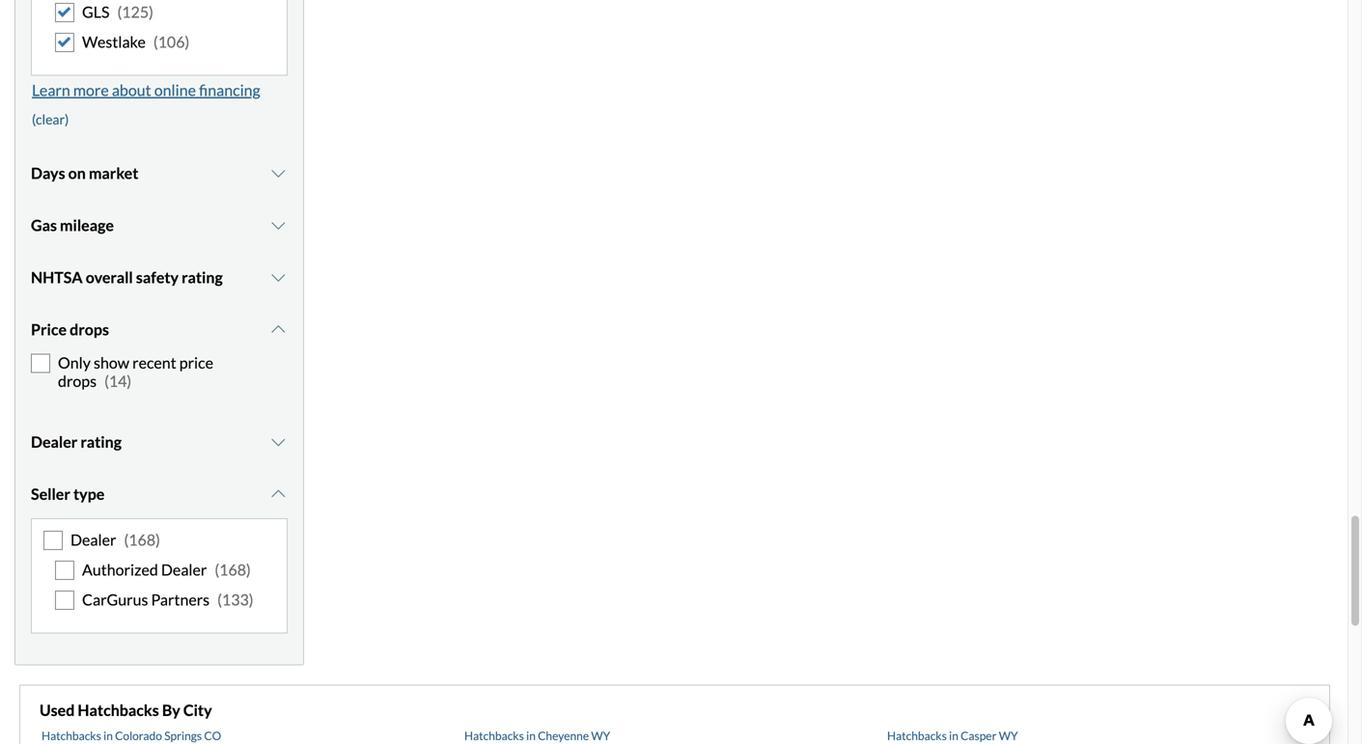 Task type: locate. For each thing, give the bounding box(es) containing it.
springs
[[164, 729, 202, 743]]

gas mileage button
[[31, 201, 288, 249]]

wy right casper
[[999, 729, 1018, 743]]

rating right safety
[[182, 268, 223, 287]]

2 chevron down image from the top
[[269, 322, 288, 337]]

rating up type
[[81, 432, 122, 451]]

chevron down image inside "dealer rating" dropdown button
[[269, 434, 288, 450]]

2 horizontal spatial in
[[949, 729, 959, 743]]

(14)
[[104, 372, 132, 391]]

(168) up (133)
[[215, 561, 251, 579]]

1 vertical spatial dealer
[[70, 530, 116, 549]]

drops left (14)
[[58, 372, 97, 391]]

nhtsa overall safety rating
[[31, 268, 223, 287]]

chevron down image
[[269, 165, 288, 181], [269, 322, 288, 337]]

used
[[40, 701, 75, 720]]

days
[[31, 164, 65, 182]]

price
[[179, 353, 213, 372]]

3 in from the left
[[949, 729, 959, 743]]

hatchbacks in cheyenne wy link
[[464, 729, 610, 743]]

0 vertical spatial chevron down image
[[269, 165, 288, 181]]

by
[[162, 701, 180, 720]]

2 wy from the left
[[999, 729, 1018, 743]]

type
[[73, 485, 105, 503]]

partners
[[151, 591, 210, 609]]

dealer for dealer (168)
[[70, 530, 116, 549]]

chevron down image inside price drops dropdown button
[[269, 322, 288, 337]]

4 chevron down image from the top
[[269, 486, 288, 502]]

in left casper
[[949, 729, 959, 743]]

(168)
[[124, 530, 160, 549], [215, 561, 251, 579]]

hatchbacks
[[78, 701, 159, 720], [42, 729, 101, 743], [464, 729, 524, 743], [887, 729, 947, 743]]

0 horizontal spatial wy
[[591, 729, 610, 743]]

dealer rating button
[[31, 418, 288, 466]]

0 horizontal spatial rating
[[81, 432, 122, 451]]

gas
[[31, 216, 57, 235]]

online
[[154, 81, 196, 99]]

wy right cheyenne
[[591, 729, 610, 743]]

drops inside only show recent price drops
[[58, 372, 97, 391]]

hatchbacks left casper
[[887, 729, 947, 743]]

seller
[[31, 485, 70, 503]]

in left cheyenne
[[526, 729, 536, 743]]

3 chevron down image from the top
[[269, 434, 288, 450]]

2 in from the left
[[526, 729, 536, 743]]

days on market button
[[31, 149, 288, 197]]

dealer up authorized
[[70, 530, 116, 549]]

hatchbacks up hatchbacks in colorado springs co
[[78, 701, 159, 720]]

0 vertical spatial rating
[[182, 268, 223, 287]]

seller type
[[31, 485, 105, 503]]

in for cheyenne
[[526, 729, 536, 743]]

drops
[[70, 320, 109, 339], [58, 372, 97, 391]]

(clear) button
[[31, 105, 70, 134]]

dealer up seller
[[31, 432, 78, 451]]

dealer inside dropdown button
[[31, 432, 78, 451]]

learn
[[32, 81, 70, 99]]

recent
[[132, 353, 176, 372]]

hatchbacks left cheyenne
[[464, 729, 524, 743]]

1 horizontal spatial wy
[[999, 729, 1018, 743]]

safety
[[136, 268, 179, 287]]

1 chevron down image from the top
[[269, 218, 288, 233]]

gls
[[82, 2, 110, 21]]

0 vertical spatial dealer
[[31, 432, 78, 451]]

0 horizontal spatial (168)
[[124, 530, 160, 549]]

0 vertical spatial drops
[[70, 320, 109, 339]]

city
[[183, 701, 212, 720]]

0 horizontal spatial in
[[103, 729, 113, 743]]

hatchbacks down the used
[[42, 729, 101, 743]]

more
[[73, 81, 109, 99]]

1 horizontal spatial (168)
[[215, 561, 251, 579]]

price drops
[[31, 320, 109, 339]]

chevron down image for days on market
[[269, 165, 288, 181]]

gls (125)
[[82, 2, 153, 21]]

drops up only
[[70, 320, 109, 339]]

chevron down image inside seller type "dropdown button"
[[269, 486, 288, 502]]

cargurus
[[82, 591, 148, 609]]

days on market
[[31, 164, 138, 182]]

0 vertical spatial (168)
[[124, 530, 160, 549]]

chevron down image inside gas mileage dropdown button
[[269, 218, 288, 233]]

1 chevron down image from the top
[[269, 165, 288, 181]]

cargurus partners (133)
[[82, 591, 254, 609]]

1 vertical spatial rating
[[81, 432, 122, 451]]

drops inside dropdown button
[[70, 320, 109, 339]]

1 horizontal spatial rating
[[182, 268, 223, 287]]

learn more about online financing button
[[31, 76, 261, 105]]

mileage
[[60, 216, 114, 235]]

(clear)
[[32, 111, 69, 127]]

in left the colorado
[[103, 729, 113, 743]]

used hatchbacks by city
[[40, 701, 212, 720]]

1 vertical spatial chevron down image
[[269, 322, 288, 337]]

1 wy from the left
[[591, 729, 610, 743]]

1 in from the left
[[103, 729, 113, 743]]

hatchbacks in cheyenne wy
[[464, 729, 610, 743]]

2 chevron down image from the top
[[269, 270, 288, 285]]

wy
[[591, 729, 610, 743], [999, 729, 1018, 743]]

authorized
[[82, 561, 158, 579]]

financing
[[199, 81, 260, 99]]

rating
[[182, 268, 223, 287], [81, 432, 122, 451]]

1 vertical spatial drops
[[58, 372, 97, 391]]

dealer up partners on the bottom left of page
[[161, 561, 207, 579]]

westlake
[[82, 33, 146, 51]]

dealer
[[31, 432, 78, 451], [70, 530, 116, 549], [161, 561, 207, 579]]

chevron down image inside the days on market dropdown button
[[269, 165, 288, 181]]

(125)
[[117, 2, 153, 21]]

dealer for dealer rating
[[31, 432, 78, 451]]

chevron down image
[[269, 218, 288, 233], [269, 270, 288, 285], [269, 434, 288, 450], [269, 486, 288, 502]]

in
[[103, 729, 113, 743], [526, 729, 536, 743], [949, 729, 959, 743]]

1 horizontal spatial in
[[526, 729, 536, 743]]

rating inside 'dropdown button'
[[182, 268, 223, 287]]

chevron down image inside nhtsa overall safety rating 'dropdown button'
[[269, 270, 288, 285]]

price
[[31, 320, 67, 339]]

(168) up authorized
[[124, 530, 160, 549]]

only
[[58, 353, 91, 372]]



Task type: describe. For each thing, give the bounding box(es) containing it.
colorado
[[115, 729, 162, 743]]

chevron down image for nhtsa overall safety rating
[[269, 270, 288, 285]]

wy for hatchbacks in casper wy
[[999, 729, 1018, 743]]

rating inside dropdown button
[[81, 432, 122, 451]]

authorized dealer (168)
[[82, 561, 251, 579]]

hatchbacks in casper wy
[[887, 729, 1018, 743]]

nhtsa overall safety rating button
[[31, 253, 288, 302]]

show
[[94, 353, 129, 372]]

dealer rating
[[31, 432, 122, 451]]

on
[[68, 164, 86, 182]]

casper
[[961, 729, 997, 743]]

hatchbacks for hatchbacks in casper wy
[[887, 729, 947, 743]]

wy for hatchbacks in cheyenne wy
[[591, 729, 610, 743]]

market
[[89, 164, 138, 182]]

nhtsa
[[31, 268, 83, 287]]

dealer (168)
[[70, 530, 160, 549]]

(106)
[[153, 33, 190, 51]]

hatchbacks in colorado springs co
[[42, 729, 221, 743]]

in for colorado
[[103, 729, 113, 743]]

(133)
[[217, 591, 254, 609]]

chevron down image for dealer rating
[[269, 434, 288, 450]]

hatchbacks in colorado springs co link
[[42, 729, 221, 743]]

1 vertical spatial (168)
[[215, 561, 251, 579]]

about
[[112, 81, 151, 99]]

in for casper
[[949, 729, 959, 743]]

learn more about online financing
[[32, 81, 260, 99]]

chevron down image for price drops
[[269, 322, 288, 337]]

hatchbacks for hatchbacks in cheyenne wy
[[464, 729, 524, 743]]

hatchbacks for hatchbacks in colorado springs co
[[42, 729, 101, 743]]

co
[[204, 729, 221, 743]]

chevron down image for seller type
[[269, 486, 288, 502]]

seller type button
[[31, 470, 288, 518]]

westlake (106)
[[82, 33, 190, 51]]

price drops button
[[31, 306, 288, 354]]

only show recent price drops
[[58, 353, 213, 391]]

gas mileage
[[31, 216, 114, 235]]

chevron down image for gas mileage
[[269, 218, 288, 233]]

2 vertical spatial dealer
[[161, 561, 207, 579]]

cheyenne
[[538, 729, 589, 743]]

overall
[[86, 268, 133, 287]]

hatchbacks in casper wy link
[[887, 729, 1018, 743]]



Task type: vqa. For each thing, say whether or not it's contained in the screenshot.
about
yes



